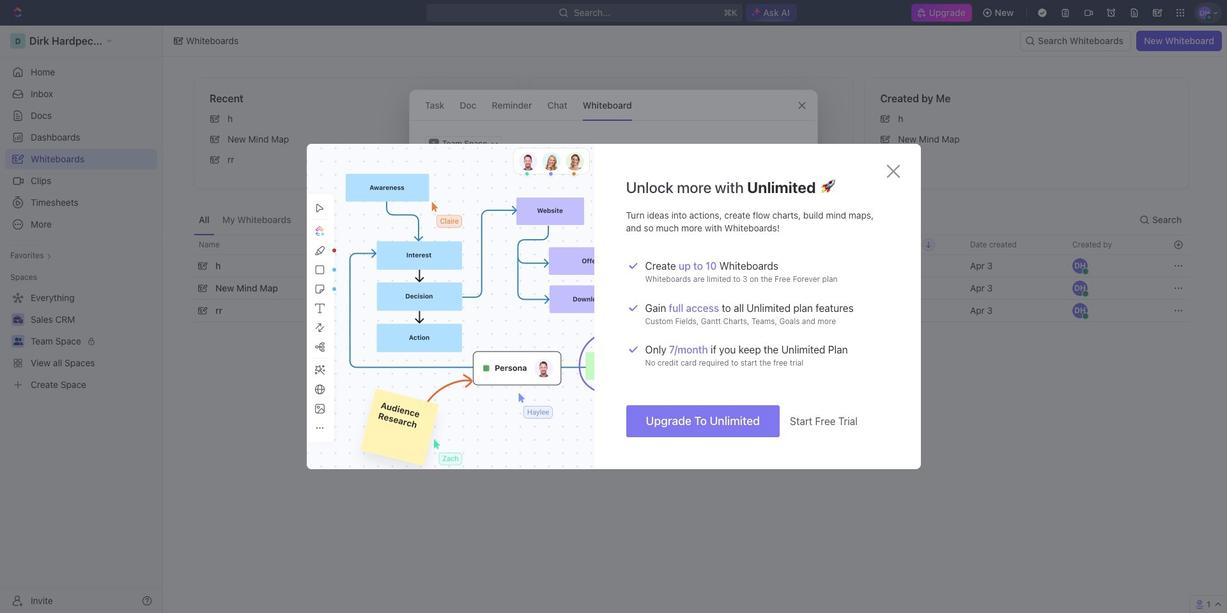 Task type: describe. For each thing, give the bounding box(es) containing it.
dirk hardpeck, , online element for 2nd cell from the top
[[1073, 281, 1089, 297]]

4 row from the top
[[194, 298, 1190, 323]]

sidebar navigation
[[0, 26, 163, 613]]

dirk hardpeck, , online image for 1st cell from the top of the page
[[1082, 268, 1089, 275]]

2 cell from the top
[[860, 277, 963, 299]]

no favorited whiteboards image
[[666, 106, 717, 158]]

dirk hardpeck, , online element for third cell from the top
[[1073, 303, 1089, 319]]

Name this Whiteboard... field
[[410, 164, 818, 179]]



Task type: vqa. For each thing, say whether or not it's contained in the screenshot.
closed
no



Task type: locate. For each thing, give the bounding box(es) containing it.
dirk hardpeck, , online image
[[1082, 290, 1089, 297]]

dirk hardpeck, , online element
[[1073, 258, 1089, 275], [1073, 281, 1089, 297], [1073, 303, 1089, 319]]

1 vertical spatial cell
[[860, 277, 963, 299]]

dirk hardpeck, , online image down dirk hardpeck, , online icon at the right top of the page
[[1082, 312, 1089, 319]]

0 vertical spatial dirk hardpeck, , online element
[[1073, 258, 1089, 275]]

2 vertical spatial dirk hardpeck, , online element
[[1073, 303, 1089, 319]]

table
[[194, 235, 1190, 323]]

2 row from the top
[[194, 253, 1190, 279]]

2 dirk hardpeck, , online element from the top
[[1073, 281, 1089, 297]]

2 vertical spatial cell
[[860, 300, 963, 322]]

1 dirk hardpeck, , online image from the top
[[1082, 268, 1089, 275]]

tree inside sidebar navigation
[[5, 288, 157, 395]]

dialog
[[409, 89, 818, 279], [307, 144, 921, 469]]

row
[[194, 235, 1190, 255], [194, 253, 1190, 279], [194, 276, 1190, 301], [194, 298, 1190, 323]]

2 dirk hardpeck, , online image from the top
[[1082, 312, 1089, 319]]

1 row from the top
[[194, 235, 1190, 255]]

dirk hardpeck, , online image up dirk hardpeck, , online icon at the right top of the page
[[1082, 268, 1089, 275]]

0 vertical spatial dirk hardpeck, , online image
[[1082, 268, 1089, 275]]

dirk hardpeck, , online image
[[1082, 268, 1089, 275], [1082, 312, 1089, 319]]

dirk hardpeck, , online element for 1st cell from the top of the page
[[1073, 258, 1089, 275]]

3 row from the top
[[194, 276, 1190, 301]]

1 dirk hardpeck, , online element from the top
[[1073, 258, 1089, 275]]

cell
[[860, 255, 963, 277], [860, 277, 963, 299], [860, 300, 963, 322]]

tree
[[5, 288, 157, 395]]

0 vertical spatial cell
[[860, 255, 963, 277]]

3 cell from the top
[[860, 300, 963, 322]]

1 vertical spatial dirk hardpeck, , online image
[[1082, 312, 1089, 319]]

3 dirk hardpeck, , online element from the top
[[1073, 303, 1089, 319]]

1 vertical spatial dirk hardpeck, , online element
[[1073, 281, 1089, 297]]

1 cell from the top
[[860, 255, 963, 277]]

dirk hardpeck, , online image for third cell from the top
[[1082, 312, 1089, 319]]

tab list
[[194, 205, 296, 235]]



